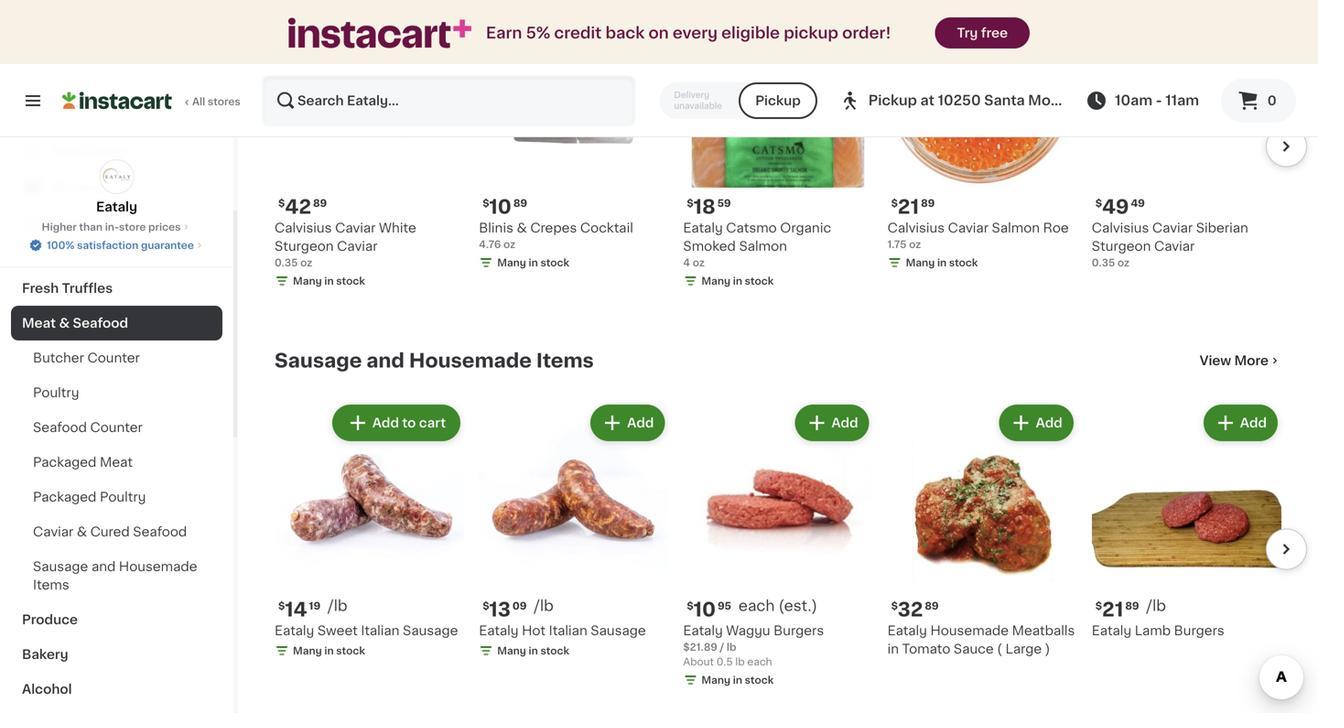 Task type: locate. For each thing, give the bounding box(es) containing it.
1 horizontal spatial italian
[[549, 625, 588, 638]]

view more
[[1200, 354, 1269, 367]]

burgers down $21.89 per pound element on the bottom of the page
[[1175, 625, 1225, 638]]

pickup
[[784, 25, 839, 41]]

sturgeon down $ 42 89 at the left
[[275, 240, 334, 253]]

product group containing 18
[[684, 0, 873, 292]]

calvisius inside calvisius caviar salmon roe 1.75 oz
[[888, 222, 945, 235]]

89 right 32
[[925, 601, 939, 612]]

1 horizontal spatial /lb
[[534, 599, 554, 614]]

0.35 down $ 49 49
[[1092, 258, 1116, 268]]

0 horizontal spatial 21
[[898, 198, 920, 217]]

salmon
[[992, 222, 1040, 235], [740, 240, 788, 253]]

89 up calvisius caviar salmon roe 1.75 oz
[[921, 198, 935, 209]]

bakery
[[22, 648, 68, 661]]

calvisius down $ 49 49
[[1092, 222, 1150, 235]]

1 horizontal spatial 49
[[1132, 198, 1146, 209]]

89
[[313, 198, 327, 209], [514, 198, 528, 209], [921, 198, 935, 209], [925, 601, 939, 612], [1126, 601, 1140, 612]]

calvisius caviar siberian sturgeon caviar 0.35 oz
[[1092, 222, 1249, 268]]

each inside $ 10 95 each (est.)
[[739, 599, 775, 614]]

poultry down packaged meat 'link'
[[100, 491, 146, 504]]

each up wagyu
[[739, 599, 775, 614]]

add button for calvisius caviar white sturgeon caviar
[[388, 4, 459, 37]]

product group containing 42
[[275, 0, 465, 292]]

1 horizontal spatial meat
[[100, 456, 133, 469]]

0.35 down 42
[[275, 258, 298, 268]]

2 0.35 from the left
[[1092, 258, 1116, 268]]

4
[[684, 258, 691, 268]]

None search field
[[262, 75, 636, 126]]

10 left '95'
[[694, 601, 716, 620]]

item carousel region containing 42
[[249, 0, 1308, 321]]

to
[[402, 417, 416, 430]]

product group containing 32
[[888, 401, 1078, 659]]

1 vertical spatial salmon
[[740, 240, 788, 253]]

0 vertical spatial poultry
[[33, 386, 79, 399]]

many
[[497, 258, 527, 268], [906, 258, 935, 268], [293, 276, 322, 286], [702, 276, 731, 286], [293, 646, 322, 656], [497, 646, 527, 656], [702, 676, 731, 686]]

and down caviar & cured seafood
[[92, 561, 116, 573]]

oz for siberian
[[1118, 258, 1130, 268]]

free
[[982, 27, 1008, 39]]

2 item carousel region from the top
[[249, 394, 1308, 713]]

seafood right cured
[[133, 526, 187, 539]]

butcher counter link
[[11, 341, 223, 376]]

sausage and housemade items up produce "link"
[[33, 561, 197, 592]]

add for eataly lamb burgers
[[1241, 417, 1268, 430]]

1 vertical spatial items
[[33, 579, 69, 592]]

21 up 1.75
[[898, 198, 920, 217]]

89 for 10
[[514, 198, 528, 209]]

pickup left at
[[869, 94, 918, 107]]

many in stock
[[497, 258, 570, 268], [906, 258, 979, 268], [293, 276, 365, 286], [702, 276, 774, 286], [293, 646, 365, 656], [497, 646, 570, 656], [702, 676, 774, 686]]

$ inside $ 10 95 each (est.)
[[687, 601, 694, 612]]

1 horizontal spatial &
[[77, 526, 87, 539]]

meat & seafood link
[[11, 306, 223, 341]]

eataly inside eataly wagyu burgers $21.89 / lb about 0.5 lb each
[[684, 625, 723, 638]]

0 vertical spatial &
[[517, 222, 527, 235]]

$ inside $ 42 89
[[278, 198, 285, 209]]

89 right 42
[[313, 198, 327, 209]]

guarantee
[[141, 240, 194, 250]]

0 horizontal spatial /lb
[[328, 599, 348, 614]]

pickup at 10250 santa monica blvd.
[[869, 94, 1120, 107]]

alcohol link
[[11, 672, 223, 707]]

recipes
[[51, 180, 105, 193]]

eataly up $21.89
[[684, 625, 723, 638]]

sausage and housemade items link
[[275, 350, 594, 372], [11, 550, 223, 603]]

counter down "poultry" link
[[90, 421, 143, 434]]

add for calvisius caviar white sturgeon caviar
[[423, 14, 450, 27]]

1 horizontal spatial burgers
[[1175, 625, 1225, 638]]

buy it again link
[[11, 132, 223, 169]]

oz
[[504, 240, 516, 250], [910, 240, 922, 250], [301, 258, 313, 268], [693, 258, 705, 268], [1118, 258, 1130, 268]]

and
[[367, 351, 405, 370], [92, 561, 116, 573]]

in-
[[105, 222, 119, 232]]

2 packaged from the top
[[33, 491, 97, 504]]

& left cured
[[77, 526, 87, 539]]

add for eataly housemade meatballs in tomato sauce ( large )
[[1036, 417, 1063, 430]]

item carousel region
[[249, 0, 1308, 321], [249, 394, 1308, 713]]

oz right 4.76 on the left of the page
[[504, 240, 516, 250]]

calvisius down $ 42 89 at the left
[[275, 222, 332, 235]]

many down 0.5
[[702, 676, 731, 686]]

0 horizontal spatial salmon
[[740, 240, 788, 253]]

counter
[[87, 352, 140, 365], [90, 421, 143, 434]]

counter down meat & seafood link
[[87, 352, 140, 365]]

eataly up smoked
[[684, 222, 723, 235]]

$ for $ 21 89
[[892, 198, 898, 209]]

89 for 42
[[313, 198, 327, 209]]

caviar inside caviar & cured seafood link
[[33, 526, 74, 539]]

21 inside $ 21 89 /lb
[[1103, 601, 1124, 620]]

1 horizontal spatial sturgeon
[[1092, 240, 1152, 253]]

89 up "blinis"
[[514, 198, 528, 209]]

pickup inside popup button
[[869, 94, 918, 107]]

1 vertical spatial and
[[92, 561, 116, 573]]

3 calvisius from the left
[[1092, 222, 1150, 235]]

eataly hot italian sausage
[[479, 625, 646, 638]]

salmon left roe
[[992, 222, 1040, 235]]

eataly inside eataly housemade meatballs in tomato sauce ( large )
[[888, 625, 928, 638]]

caviar & cured seafood
[[33, 526, 187, 539]]

89 for 32
[[925, 601, 939, 612]]

counter inside seafood counter 'link'
[[90, 421, 143, 434]]

add
[[423, 14, 450, 27], [628, 14, 654, 27], [373, 417, 399, 430], [628, 417, 654, 430], [832, 417, 859, 430], [1036, 417, 1063, 430], [1241, 417, 1268, 430]]

higher than in-store prices
[[42, 222, 181, 232]]

/lb up the eataly lamb burgers
[[1147, 599, 1167, 614]]

many down calvisius caviar white sturgeon caviar 0.35 oz
[[293, 276, 322, 286]]

2 horizontal spatial housemade
[[931, 625, 1009, 638]]

eataly up higher than in-store prices link
[[96, 201, 137, 213]]

0 vertical spatial each
[[739, 599, 775, 614]]

/lb for 13
[[534, 599, 554, 614]]

0 vertical spatial 21
[[898, 198, 920, 217]]

eataly down 14
[[275, 625, 314, 638]]

add for eataly hot italian sausage
[[628, 417, 654, 430]]

1 vertical spatial poultry
[[100, 491, 146, 504]]

lb right /
[[727, 643, 737, 653]]

1 horizontal spatial salmon
[[992, 222, 1040, 235]]

burgers down "(est.)"
[[774, 625, 825, 638]]

10 inside $ 10 95 each (est.)
[[694, 601, 716, 620]]

pickup inside button
[[756, 94, 801, 107]]

housemade up cart
[[409, 351, 532, 370]]

1 burgers from the left
[[774, 625, 825, 638]]

stock down blinis & crepes cocktail 4.76 oz
[[541, 258, 570, 268]]

counter inside the "butcher counter" link
[[87, 352, 140, 365]]

1 vertical spatial sausage and housemade items
[[33, 561, 197, 592]]

poultry down butcher
[[33, 386, 79, 399]]

$21.89
[[684, 643, 718, 653]]

/lb right 09
[[534, 599, 554, 614]]

sausage and housemade items link down cured
[[11, 550, 223, 603]]

1 vertical spatial meat
[[100, 456, 133, 469]]

1 packaged from the top
[[33, 456, 97, 469]]

2 vertical spatial &
[[77, 526, 87, 539]]

eataly for eataly hot italian sausage
[[479, 625, 519, 638]]

many in stock down blinis & crepes cocktail 4.76 oz
[[497, 258, 570, 268]]

10am
[[1116, 94, 1153, 107]]

2 horizontal spatial &
[[517, 222, 527, 235]]

$ inside $ 14 19 /lb
[[278, 601, 285, 612]]

1 horizontal spatial sausage and housemade items link
[[275, 350, 594, 372]]

pickup for pickup at 10250 santa monica blvd.
[[869, 94, 918, 107]]

back
[[606, 25, 645, 41]]

burgers inside eataly wagyu burgers $21.89 / lb about 0.5 lb each
[[774, 625, 825, 638]]

meat up packaged poultry link
[[100, 456, 133, 469]]

oz for white
[[301, 258, 313, 268]]

$ inside $ 49 49
[[1096, 198, 1103, 209]]

sturgeon inside the calvisius caviar siberian sturgeon caviar 0.35 oz
[[1092, 240, 1152, 253]]

2 horizontal spatial /lb
[[1147, 599, 1167, 614]]

counter for butcher counter
[[87, 352, 140, 365]]

89 inside $ 32 89
[[925, 601, 939, 612]]

add button for eataly housemade meatballs in tomato sauce ( large )
[[1002, 407, 1072, 440]]

21 up the eataly lamb burgers
[[1103, 601, 1124, 620]]

10 up "blinis"
[[490, 198, 512, 217]]

try
[[958, 27, 979, 39]]

1 0.35 from the left
[[275, 258, 298, 268]]

lb right 0.5
[[736, 657, 745, 667]]

blvd.
[[1085, 94, 1120, 107]]

10250
[[938, 94, 981, 107]]

oz down $ 42 89 at the left
[[301, 258, 313, 268]]

$ 32 89
[[892, 601, 939, 620]]

view
[[1200, 354, 1232, 367]]

eataly catsmo organic smoked salmon 4 oz
[[684, 222, 832, 268]]

0 horizontal spatial sturgeon
[[275, 240, 334, 253]]

seafood down truffles
[[73, 317, 128, 330]]

roe
[[1044, 222, 1069, 235]]

0 horizontal spatial 10
[[490, 198, 512, 217]]

meat
[[22, 317, 56, 330], [100, 456, 133, 469]]

eataly inside eataly catsmo organic smoked salmon 4 oz
[[684, 222, 723, 235]]

$ 10 95 each (est.)
[[687, 599, 818, 620]]

calvisius down "$ 21 89"
[[888, 222, 945, 235]]

1 italian from the left
[[361, 625, 400, 638]]

/lb
[[328, 599, 348, 614], [534, 599, 554, 614], [1147, 599, 1167, 614]]

$ 14 19 /lb
[[278, 599, 348, 620]]

eataly down $ 21 89 /lb at the bottom of page
[[1092, 625, 1132, 638]]

product group
[[275, 0, 465, 292], [479, 0, 669, 274], [684, 0, 873, 292], [888, 0, 1078, 274], [275, 401, 465, 662], [479, 401, 669, 662], [684, 401, 873, 692], [888, 401, 1078, 659], [1092, 401, 1282, 640]]

oz inside the calvisius caviar siberian sturgeon caviar 0.35 oz
[[1118, 258, 1130, 268]]

add for eataly wagyu burgers
[[832, 417, 859, 430]]

14
[[285, 601, 307, 620]]

0 vertical spatial lb
[[727, 643, 737, 653]]

21
[[898, 198, 920, 217], [1103, 601, 1124, 620]]

poultry
[[33, 386, 79, 399], [100, 491, 146, 504]]

many down hot
[[497, 646, 527, 656]]

100% satisfaction guarantee button
[[28, 234, 205, 253]]

0 horizontal spatial burgers
[[774, 625, 825, 638]]

/lb for 21
[[1147, 599, 1167, 614]]

0 horizontal spatial italian
[[361, 625, 400, 638]]

2 horizontal spatial calvisius
[[1092, 222, 1150, 235]]

in down eataly catsmo organic smoked salmon 4 oz
[[733, 276, 743, 286]]

1 vertical spatial &
[[59, 317, 70, 330]]

0 vertical spatial salmon
[[992, 222, 1040, 235]]

1 item carousel region from the top
[[249, 0, 1308, 321]]

produce
[[22, 614, 78, 626]]

0 vertical spatial item carousel region
[[249, 0, 1308, 321]]

$ for $ 32 89
[[892, 601, 898, 612]]

stock down eataly hot italian sausage
[[541, 646, 570, 656]]

89 inside "$ 21 89"
[[921, 198, 935, 209]]

product group containing 13
[[479, 401, 669, 662]]

every
[[673, 25, 718, 41]]

salmon down catsmo
[[740, 240, 788, 253]]

many down 4.76 on the left of the page
[[497, 258, 527, 268]]

0 horizontal spatial housemade
[[119, 561, 197, 573]]

add button for blinis & crepes cocktail
[[593, 4, 663, 37]]

0 vertical spatial packaged
[[33, 456, 97, 469]]

$ inside $ 13 09 /lb
[[483, 601, 490, 612]]

sausage and housemade items link up cart
[[275, 350, 594, 372]]

$14.19 per pound element
[[275, 598, 465, 622]]

0 vertical spatial sausage and housemade items
[[275, 351, 594, 370]]

in
[[529, 258, 538, 268], [938, 258, 947, 268], [325, 276, 334, 286], [733, 276, 743, 286], [888, 643, 899, 656], [325, 646, 334, 656], [529, 646, 538, 656], [733, 676, 743, 686]]

0.5
[[717, 657, 733, 667]]

1 horizontal spatial items
[[537, 351, 594, 370]]

$ 42 89
[[278, 198, 327, 217]]

1 horizontal spatial pickup
[[869, 94, 918, 107]]

1 vertical spatial 10
[[694, 601, 716, 620]]

1 vertical spatial counter
[[90, 421, 143, 434]]

2 vertical spatial housemade
[[931, 625, 1009, 638]]

service type group
[[660, 82, 818, 119]]

89 inside $ 42 89
[[313, 198, 327, 209]]

eataly for eataly lamb burgers
[[1092, 625, 1132, 638]]

calvisius
[[275, 222, 332, 235], [888, 222, 945, 235], [1092, 222, 1150, 235]]

add inside button
[[373, 417, 399, 430]]

18
[[694, 198, 716, 217]]

packaged
[[33, 456, 97, 469], [33, 491, 97, 504]]

0 horizontal spatial items
[[33, 579, 69, 592]]

and up add to cart button
[[367, 351, 405, 370]]

italian down $13.09 per pound element
[[549, 625, 588, 638]]

/lb right 19
[[328, 599, 348, 614]]

in left tomato
[[888, 643, 899, 656]]

$ inside $ 18 59
[[687, 198, 694, 209]]

2 calvisius from the left
[[888, 222, 945, 235]]

2 burgers from the left
[[1175, 625, 1225, 638]]

items
[[537, 351, 594, 370], [33, 579, 69, 592]]

oz right 4
[[693, 258, 705, 268]]

seafood counter link
[[11, 410, 223, 445]]

2 sturgeon from the left
[[1092, 240, 1152, 253]]

3 /lb from the left
[[1147, 599, 1167, 614]]

$ for $ 21 89 /lb
[[1096, 601, 1103, 612]]

burgers
[[774, 625, 825, 638], [1175, 625, 1225, 638]]

/lb inside $ 13 09 /lb
[[534, 599, 554, 614]]

1 horizontal spatial calvisius
[[888, 222, 945, 235]]

0.35 inside calvisius caviar white sturgeon caviar 0.35 oz
[[275, 258, 298, 268]]

2 /lb from the left
[[534, 599, 554, 614]]

1 /lb from the left
[[328, 599, 348, 614]]

oz inside calvisius caviar white sturgeon caviar 0.35 oz
[[301, 258, 313, 268]]

meat down fresh at the top
[[22, 317, 56, 330]]

1 vertical spatial 21
[[1103, 601, 1124, 620]]

cart
[[419, 417, 446, 430]]

housemade up "sauce"
[[931, 625, 1009, 638]]

1 horizontal spatial sausage and housemade items
[[275, 351, 594, 370]]

housemade down caviar & cured seafood link
[[119, 561, 197, 573]]

$ inside $ 32 89
[[892, 601, 898, 612]]

recipes link
[[11, 169, 223, 205]]

sauce
[[954, 643, 994, 656]]

1 calvisius from the left
[[275, 222, 332, 235]]

eataly down 32
[[888, 625, 928, 638]]

packaged down packaged meat
[[33, 491, 97, 504]]

many in stock down sweet
[[293, 646, 365, 656]]

0 vertical spatial items
[[537, 351, 594, 370]]

italian
[[361, 625, 400, 638], [549, 625, 588, 638]]

1 vertical spatial seafood
[[33, 421, 87, 434]]

santa
[[985, 94, 1025, 107]]

0 vertical spatial meat
[[22, 317, 56, 330]]

$ inside $ 10 89
[[483, 198, 490, 209]]

sturgeon down $ 49 49
[[1092, 240, 1152, 253]]

each down wagyu
[[748, 657, 773, 667]]

10 for $ 10 95 each (est.)
[[694, 601, 716, 620]]

0 horizontal spatial pickup
[[756, 94, 801, 107]]

0 horizontal spatial 49
[[1103, 198, 1130, 217]]

1 vertical spatial sausage and housemade items link
[[11, 550, 223, 603]]

1 horizontal spatial 0.35
[[1092, 258, 1116, 268]]

1 vertical spatial packaged
[[33, 491, 97, 504]]

0 vertical spatial 10
[[490, 198, 512, 217]]

produce link
[[11, 603, 223, 637]]

oz for organic
[[693, 258, 705, 268]]

bakery link
[[11, 637, 223, 672]]

1 horizontal spatial 21
[[1103, 601, 1124, 620]]

$ 10 89
[[483, 198, 528, 217]]

1 horizontal spatial poultry
[[100, 491, 146, 504]]

& right "blinis"
[[517, 222, 527, 235]]

0 vertical spatial housemade
[[409, 351, 532, 370]]

add to cart button
[[334, 407, 459, 440]]

salmon inside eataly catsmo organic smoked salmon 4 oz
[[740, 240, 788, 253]]

/lb inside $ 21 89 /lb
[[1147, 599, 1167, 614]]

$ for $ 18 59
[[687, 198, 694, 209]]

packaged inside 'link'
[[33, 456, 97, 469]]

0 horizontal spatial calvisius
[[275, 222, 332, 235]]

0 vertical spatial and
[[367, 351, 405, 370]]

oz right 1.75
[[910, 240, 922, 250]]

89 up the lamb
[[1126, 601, 1140, 612]]

/lb inside $ 14 19 /lb
[[328, 599, 348, 614]]

oz inside eataly catsmo organic smoked salmon 4 oz
[[693, 258, 705, 268]]

eataly lamb burgers
[[1092, 625, 1225, 638]]

in down sweet
[[325, 646, 334, 656]]

eataly for eataly catsmo organic smoked salmon 4 oz
[[684, 222, 723, 235]]

$ inside $ 21 89 /lb
[[1096, 601, 1103, 612]]

oz down $ 49 49
[[1118, 258, 1130, 268]]

stock
[[541, 258, 570, 268], [950, 258, 979, 268], [336, 276, 365, 286], [745, 276, 774, 286], [336, 646, 365, 656], [541, 646, 570, 656], [745, 676, 774, 686]]

Search field
[[264, 77, 634, 125]]

1 horizontal spatial 10
[[694, 601, 716, 620]]

lists link
[[11, 205, 223, 242]]

100%
[[47, 240, 75, 250]]

oz inside blinis & crepes cocktail 4.76 oz
[[504, 240, 516, 250]]

item carousel region containing 14
[[249, 394, 1308, 713]]

0.35 inside the calvisius caviar siberian sturgeon caviar 0.35 oz
[[1092, 258, 1116, 268]]

sausage and housemade items up cart
[[275, 351, 594, 370]]

butcher counter
[[33, 352, 140, 365]]

1 vertical spatial each
[[748, 657, 773, 667]]

0 horizontal spatial 0.35
[[275, 258, 298, 268]]

packaged down "seafood counter"
[[33, 456, 97, 469]]

sausage
[[275, 351, 362, 370], [33, 561, 88, 573], [403, 625, 458, 638], [591, 625, 646, 638]]

0 vertical spatial counter
[[87, 352, 140, 365]]

pickup down eligible
[[756, 94, 801, 107]]

42
[[285, 198, 311, 217]]

calvisius for 42
[[275, 222, 332, 235]]

$ 49 49
[[1096, 198, 1146, 217]]

1 vertical spatial housemade
[[119, 561, 197, 573]]

0 horizontal spatial &
[[59, 317, 70, 330]]

in down calvisius caviar salmon roe 1.75 oz
[[938, 258, 947, 268]]

0 horizontal spatial meat
[[22, 317, 56, 330]]

1 sturgeon from the left
[[275, 240, 334, 253]]

11am
[[1166, 94, 1200, 107]]

italian down the '$14.19 per pound' element at the left of page
[[361, 625, 400, 638]]

0 horizontal spatial poultry
[[33, 386, 79, 399]]

calvisius inside calvisius caviar white sturgeon caviar 0.35 oz
[[275, 222, 332, 235]]

eataly down 13
[[479, 625, 519, 638]]

each
[[739, 599, 775, 614], [748, 657, 773, 667]]

eataly wagyu burgers $21.89 / lb about 0.5 lb each
[[684, 625, 825, 667]]

meatballs
[[1013, 625, 1076, 638]]

seafood up packaged meat
[[33, 421, 87, 434]]

89 inside $ 10 89
[[514, 198, 528, 209]]

& down the fresh truffles
[[59, 317, 70, 330]]

$10.95 each (estimated) element
[[684, 598, 873, 622]]

sturgeon inside calvisius caviar white sturgeon caviar 0.35 oz
[[275, 240, 334, 253]]

$ inside "$ 21 89"
[[892, 198, 898, 209]]

1 vertical spatial item carousel region
[[249, 394, 1308, 713]]

2 italian from the left
[[549, 625, 588, 638]]

& inside blinis & crepes cocktail 4.76 oz
[[517, 222, 527, 235]]

sturgeon
[[275, 240, 334, 253], [1092, 240, 1152, 253]]



Task type: describe. For each thing, give the bounding box(es) containing it.
instacart logo image
[[62, 90, 172, 112]]

higher
[[42, 222, 77, 232]]

in inside eataly housemade meatballs in tomato sauce ( large )
[[888, 643, 899, 656]]

49 inside $ 49 49
[[1132, 198, 1146, 209]]

0 horizontal spatial and
[[92, 561, 116, 573]]

product group containing 14
[[275, 401, 465, 662]]

prices
[[148, 222, 181, 232]]

stock down calvisius caviar white sturgeon caviar 0.35 oz
[[336, 276, 365, 286]]

seafood inside 'link'
[[33, 421, 87, 434]]

eligible
[[722, 25, 780, 41]]

buy
[[51, 144, 77, 157]]

1 vertical spatial lb
[[736, 657, 745, 667]]

blinis & crepes cocktail 4.76 oz
[[479, 222, 634, 250]]

eataly link
[[96, 159, 137, 216]]

fresh truffles link
[[11, 271, 223, 306]]

21 for $ 21 89
[[898, 198, 920, 217]]

1 horizontal spatial and
[[367, 351, 405, 370]]

buy it again
[[51, 144, 129, 157]]

eataly logo image
[[99, 159, 134, 194]]

stock down calvisius caviar salmon roe 1.75 oz
[[950, 258, 979, 268]]

store
[[119, 222, 146, 232]]

$ for $ 13 09 /lb
[[483, 601, 490, 612]]

salmon inside calvisius caviar salmon roe 1.75 oz
[[992, 222, 1040, 235]]

add button for eataly hot italian sausage
[[593, 407, 663, 440]]

fresh
[[22, 282, 59, 295]]

cured
[[90, 526, 130, 539]]

eataly for eataly sweet italian sausage
[[275, 625, 314, 638]]

smoked
[[684, 240, 736, 253]]

0
[[1268, 94, 1277, 107]]

eataly for eataly housemade meatballs in tomato sauce ( large )
[[888, 625, 928, 638]]

alcohol
[[22, 683, 72, 696]]

many down sweet
[[293, 646, 322, 656]]

0 horizontal spatial sausage and housemade items
[[33, 561, 197, 592]]

0.35 for siberian
[[1092, 258, 1116, 268]]

eataly for eataly wagyu burgers $21.89 / lb about 0.5 lb each
[[684, 625, 723, 638]]

09
[[513, 601, 527, 612]]

monica
[[1029, 94, 1081, 107]]

italian for 13
[[549, 625, 588, 638]]

italian for 14
[[361, 625, 400, 638]]

lamb
[[1135, 625, 1171, 638]]

stock down eataly wagyu burgers $21.89 / lb about 0.5 lb each
[[745, 676, 774, 686]]

21 for $ 21 89 /lb
[[1103, 601, 1124, 620]]

try free
[[958, 27, 1008, 39]]

1.75
[[888, 240, 907, 250]]

lists
[[51, 217, 83, 230]]

earn
[[486, 25, 522, 41]]

100% satisfaction guarantee
[[47, 240, 194, 250]]

$ for $ 49 49
[[1096, 198, 1103, 209]]

higher than in-store prices link
[[42, 220, 192, 234]]

stock down sweet
[[336, 646, 365, 656]]

each inside eataly wagyu burgers $21.89 / lb about 0.5 lb each
[[748, 657, 773, 667]]

satisfaction
[[77, 240, 139, 250]]

housemade inside eataly housemade meatballs in tomato sauce ( large )
[[931, 625, 1009, 638]]

white
[[379, 222, 417, 235]]

many in stock down calvisius caviar salmon roe 1.75 oz
[[906, 258, 979, 268]]

/
[[720, 643, 725, 653]]

pickup for pickup
[[756, 94, 801, 107]]

many in stock down 0.5
[[702, 676, 774, 686]]

caviar inside calvisius caviar salmon roe 1.75 oz
[[949, 222, 989, 235]]

meat inside 'link'
[[100, 456, 133, 469]]

packaged poultry
[[33, 491, 146, 504]]

stores
[[208, 97, 241, 107]]

instacart plus icon image
[[288, 18, 472, 48]]

add button for eataly wagyu burgers
[[797, 407, 868, 440]]

5%
[[526, 25, 551, 41]]

credit
[[554, 25, 602, 41]]

89 for 21
[[921, 198, 935, 209]]

$ 21 89
[[892, 198, 935, 217]]

all stores link
[[62, 75, 242, 126]]

truffles
[[62, 282, 113, 295]]

89 inside $ 21 89 /lb
[[1126, 601, 1140, 612]]

catsmo
[[727, 222, 777, 235]]

blinis
[[479, 222, 514, 235]]

stock down eataly catsmo organic smoked salmon 4 oz
[[745, 276, 774, 286]]

0 vertical spatial seafood
[[73, 317, 128, 330]]

4.76
[[479, 240, 501, 250]]

$ 13 09 /lb
[[483, 599, 554, 620]]

packaged for packaged poultry
[[33, 491, 97, 504]]

packaged for packaged meat
[[33, 456, 97, 469]]

order!
[[843, 25, 892, 41]]

in down calvisius caviar white sturgeon caviar 0.35 oz
[[325, 276, 334, 286]]

$13.09 per pound element
[[479, 598, 669, 622]]

/lb for 14
[[328, 599, 348, 614]]

(est.)
[[779, 599, 818, 614]]

siberian
[[1197, 222, 1249, 235]]

large
[[1006, 643, 1042, 656]]

& for blinis
[[517, 222, 527, 235]]

$21.89 per pound element
[[1092, 598, 1282, 622]]

wagyu
[[727, 625, 771, 638]]

counter for seafood counter
[[90, 421, 143, 434]]

oz inside calvisius caviar salmon roe 1.75 oz
[[910, 240, 922, 250]]

0.35 for white
[[275, 258, 298, 268]]

19
[[309, 601, 321, 612]]

organic
[[781, 222, 832, 235]]

13
[[490, 601, 511, 620]]

packaged meat
[[33, 456, 133, 469]]

add button for eataly lamb burgers
[[1206, 407, 1277, 440]]

calvisius inside the calvisius caviar siberian sturgeon caviar 0.35 oz
[[1092, 222, 1150, 235]]

all
[[192, 97, 205, 107]]

packaged poultry link
[[11, 480, 223, 515]]

sturgeon for siberian
[[1092, 240, 1152, 253]]

many in stock down calvisius caviar white sturgeon caviar 0.35 oz
[[293, 276, 365, 286]]

& for meat
[[59, 317, 70, 330]]

1 horizontal spatial housemade
[[409, 351, 532, 370]]

10am - 11am link
[[1086, 90, 1200, 112]]

at
[[921, 94, 935, 107]]

$ 18 59
[[687, 198, 731, 217]]

tomato
[[903, 643, 951, 656]]

all stores
[[192, 97, 241, 107]]

59
[[718, 198, 731, 209]]

sturgeon for white
[[275, 240, 334, 253]]

)
[[1046, 643, 1051, 656]]

$ for $ 10 89
[[483, 198, 490, 209]]

in down blinis & crepes cocktail 4.76 oz
[[529, 258, 538, 268]]

many down smoked
[[702, 276, 731, 286]]

many in stock down eataly catsmo organic smoked salmon 4 oz
[[702, 276, 774, 286]]

seafood counter
[[33, 421, 143, 434]]

many down 1.75
[[906, 258, 935, 268]]

10 for $ 10 89
[[490, 198, 512, 217]]

cocktail
[[581, 222, 634, 235]]

packaged meat link
[[11, 445, 223, 480]]

& for caviar
[[77, 526, 87, 539]]

eataly for eataly
[[96, 201, 137, 213]]

meat & seafood
[[22, 317, 128, 330]]

again
[[93, 144, 129, 157]]

$ for $ 42 89
[[278, 198, 285, 209]]

2 vertical spatial seafood
[[133, 526, 187, 539]]

$ for $ 10 95 each (est.)
[[687, 601, 694, 612]]

eataly housemade meatballs in tomato sauce ( large )
[[888, 625, 1076, 656]]

95
[[718, 601, 732, 612]]

on
[[649, 25, 669, 41]]

in down eataly wagyu burgers $21.89 / lb about 0.5 lb each
[[733, 676, 743, 686]]

burgers for eataly lamb burgers
[[1175, 625, 1225, 638]]

caviar & cured seafood link
[[11, 515, 223, 550]]

$ for $ 14 19 /lb
[[278, 601, 285, 612]]

many in stock down hot
[[497, 646, 570, 656]]

in down hot
[[529, 646, 538, 656]]

sweet
[[318, 625, 358, 638]]

0 horizontal spatial sausage and housemade items link
[[11, 550, 223, 603]]

calvisius caviar salmon roe 1.75 oz
[[888, 222, 1069, 250]]

burgers for eataly wagyu burgers $21.89 / lb about 0.5 lb each
[[774, 625, 825, 638]]

than
[[79, 222, 103, 232]]

calvisius for 21
[[888, 222, 945, 235]]

0 vertical spatial sausage and housemade items link
[[275, 350, 594, 372]]

add for blinis & crepes cocktail
[[628, 14, 654, 27]]

add to cart
[[373, 417, 446, 430]]

pickup at 10250 santa monica blvd. button
[[840, 75, 1120, 126]]



Task type: vqa. For each thing, say whether or not it's contained in the screenshot.
the Eataly associated with Eataly Wagyu Burgers $21.89 / lb About 0.5 lb each
yes



